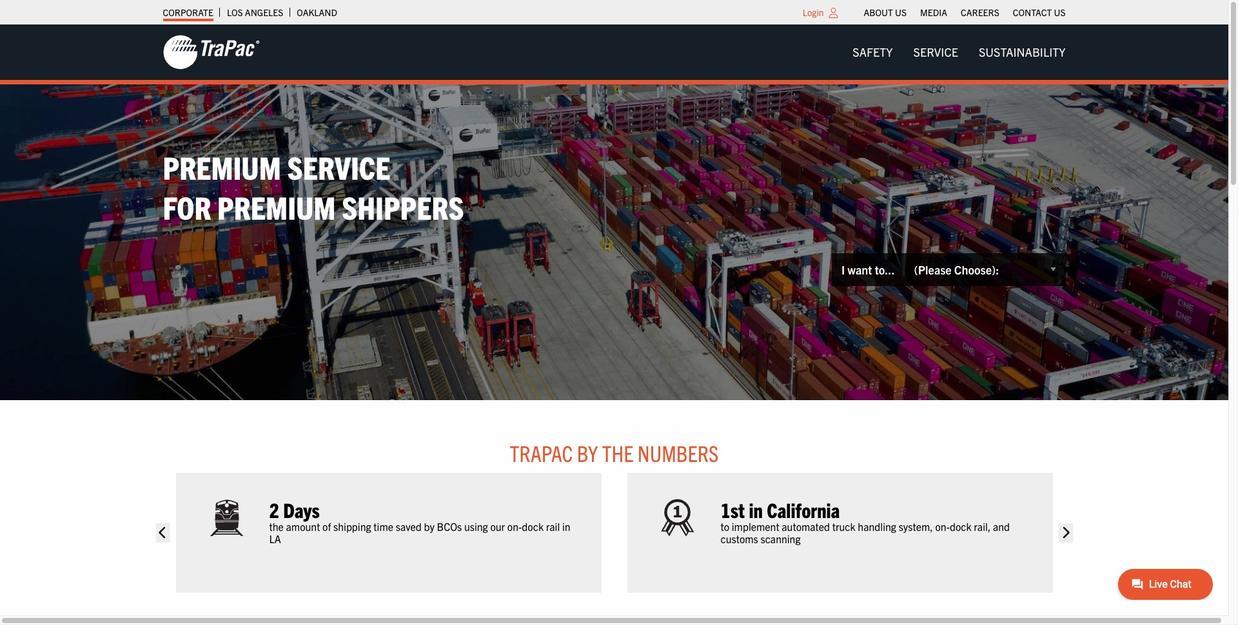 Task type: locate. For each thing, give the bounding box(es) containing it.
1 horizontal spatial solid image
[[1059, 524, 1073, 543]]

1 horizontal spatial in
[[749, 497, 763, 522]]

system,
[[899, 520, 933, 533]]

customs
[[721, 533, 758, 546]]

about us
[[864, 6, 907, 18]]

i
[[842, 262, 845, 277]]

days
[[283, 497, 320, 522]]

1st
[[721, 497, 745, 522]]

dock left rail, in the bottom of the page
[[950, 520, 972, 533]]

0 horizontal spatial dock
[[522, 520, 544, 533]]

safety link
[[843, 39, 903, 65]]

1 vertical spatial menu bar
[[843, 39, 1076, 65]]

1 on- from the left
[[508, 520, 522, 533]]

0 vertical spatial menu bar
[[857, 3, 1073, 21]]

us right about
[[895, 6, 907, 18]]

menu bar up service link
[[857, 3, 1073, 21]]

1 vertical spatial premium
[[217, 187, 336, 227]]

safety
[[853, 45, 893, 59]]

2 days the amount of shipping time saved by bcos using our on-dock rail in la
[[269, 497, 571, 546]]

in right the rail
[[562, 520, 571, 533]]

1 horizontal spatial us
[[1054, 6, 1066, 18]]

on- inside 1st in california to implement automated truck handling system, on-dock rail, and customs scanning
[[936, 520, 950, 533]]

sustainability
[[979, 45, 1066, 59]]

in inside 1st in california to implement automated truck handling system, on-dock rail, and customs scanning
[[749, 497, 763, 522]]

us
[[895, 6, 907, 18], [1054, 6, 1066, 18]]

oakland link
[[297, 3, 337, 21]]

i want to...
[[842, 262, 895, 277]]

0 vertical spatial premium
[[163, 147, 281, 186]]

on- right system,
[[936, 520, 950, 533]]

la
[[269, 533, 281, 546]]

about us link
[[864, 3, 907, 21]]

using
[[464, 520, 488, 533]]

1st in california to implement automated truck handling system, on-dock rail, and customs scanning
[[721, 497, 1010, 546]]

solid image
[[156, 524, 170, 543], [1059, 524, 1073, 543]]

1 horizontal spatial service
[[914, 45, 959, 59]]

0 horizontal spatial in
[[562, 520, 571, 533]]

contact us
[[1013, 6, 1066, 18]]

us for about us
[[895, 6, 907, 18]]

0 horizontal spatial service
[[287, 147, 391, 186]]

menu bar down careers
[[843, 39, 1076, 65]]

1 solid image from the left
[[156, 524, 170, 543]]

1 vertical spatial service
[[287, 147, 391, 186]]

us right the contact on the right
[[1054, 6, 1066, 18]]

time
[[374, 520, 394, 533]]

2 us from the left
[[1054, 6, 1066, 18]]

service
[[914, 45, 959, 59], [287, 147, 391, 186]]

shipping
[[333, 520, 371, 533]]

on-
[[508, 520, 522, 533], [936, 520, 950, 533]]

us for contact us
[[1054, 6, 1066, 18]]

amount
[[286, 520, 320, 533]]

2 on- from the left
[[936, 520, 950, 533]]

saved
[[396, 520, 422, 533]]

dock inside 2 days the amount of shipping time saved by bcos using our on-dock rail in la
[[522, 520, 544, 533]]

us inside 'link'
[[895, 6, 907, 18]]

1 horizontal spatial dock
[[950, 520, 972, 533]]

los
[[227, 6, 243, 18]]

dock
[[522, 520, 544, 533], [950, 520, 972, 533]]

on- right the our
[[508, 520, 522, 533]]

media link
[[921, 3, 948, 21]]

service link
[[903, 39, 969, 65]]

2 dock from the left
[[950, 520, 972, 533]]

menu bar
[[857, 3, 1073, 21], [843, 39, 1076, 65]]

on- inside 2 days the amount of shipping time saved by bcos using our on-dock rail in la
[[508, 520, 522, 533]]

0 vertical spatial service
[[914, 45, 959, 59]]

1 dock from the left
[[522, 520, 544, 533]]

1 horizontal spatial on-
[[936, 520, 950, 533]]

corporate
[[163, 6, 213, 18]]

rail
[[546, 520, 560, 533]]

0 horizontal spatial solid image
[[156, 524, 170, 543]]

rail,
[[974, 520, 991, 533]]

premium
[[163, 147, 281, 186], [217, 187, 336, 227]]

login
[[803, 6, 824, 18]]

to...
[[875, 262, 895, 277]]

1 us from the left
[[895, 6, 907, 18]]

angeles
[[245, 6, 283, 18]]

0 horizontal spatial on-
[[508, 520, 522, 533]]

los angeles link
[[227, 3, 283, 21]]

implement
[[732, 520, 780, 533]]

in
[[749, 497, 763, 522], [562, 520, 571, 533]]

about
[[864, 6, 893, 18]]

menu bar containing about us
[[857, 3, 1073, 21]]

0 horizontal spatial us
[[895, 6, 907, 18]]

dock left the rail
[[522, 520, 544, 533]]

in right 1st
[[749, 497, 763, 522]]



Task type: vqa. For each thing, say whether or not it's contained in the screenshot.
DUE
no



Task type: describe. For each thing, give the bounding box(es) containing it.
handling
[[858, 520, 897, 533]]

trapac by the numbers
[[510, 440, 719, 467]]

2
[[269, 497, 279, 522]]

california
[[767, 497, 840, 522]]

service inside menu bar
[[914, 45, 959, 59]]

careers link
[[961, 3, 1000, 21]]

scanning
[[761, 533, 801, 546]]

service inside premium service for premium shippers
[[287, 147, 391, 186]]

for
[[163, 187, 211, 227]]

light image
[[829, 8, 838, 18]]

los angeles
[[227, 6, 283, 18]]

sustainability link
[[969, 39, 1076, 65]]

menu bar containing safety
[[843, 39, 1076, 65]]

by
[[577, 440, 598, 467]]

and
[[993, 520, 1010, 533]]

want
[[848, 262, 872, 277]]

oakland
[[297, 6, 337, 18]]

truck
[[833, 520, 856, 533]]

careers
[[961, 6, 1000, 18]]

bcos
[[437, 520, 462, 533]]

login link
[[803, 6, 824, 18]]

the
[[269, 520, 284, 533]]

our
[[491, 520, 505, 533]]

shippers
[[342, 187, 464, 227]]

premium service for premium shippers
[[163, 147, 464, 227]]

the
[[602, 440, 634, 467]]

corporate link
[[163, 3, 213, 21]]

2 solid image from the left
[[1059, 524, 1073, 543]]

media
[[921, 6, 948, 18]]

corporate image
[[163, 34, 260, 70]]

by
[[424, 520, 435, 533]]

numbers
[[638, 440, 719, 467]]

trapac
[[510, 440, 573, 467]]

dock inside 1st in california to implement automated truck handling system, on-dock rail, and customs scanning
[[950, 520, 972, 533]]

automated
[[782, 520, 830, 533]]

to
[[721, 520, 730, 533]]

contact us link
[[1013, 3, 1066, 21]]

in inside 2 days the amount of shipping time saved by bcos using our on-dock rail in la
[[562, 520, 571, 533]]

of
[[323, 520, 331, 533]]

contact
[[1013, 6, 1052, 18]]



